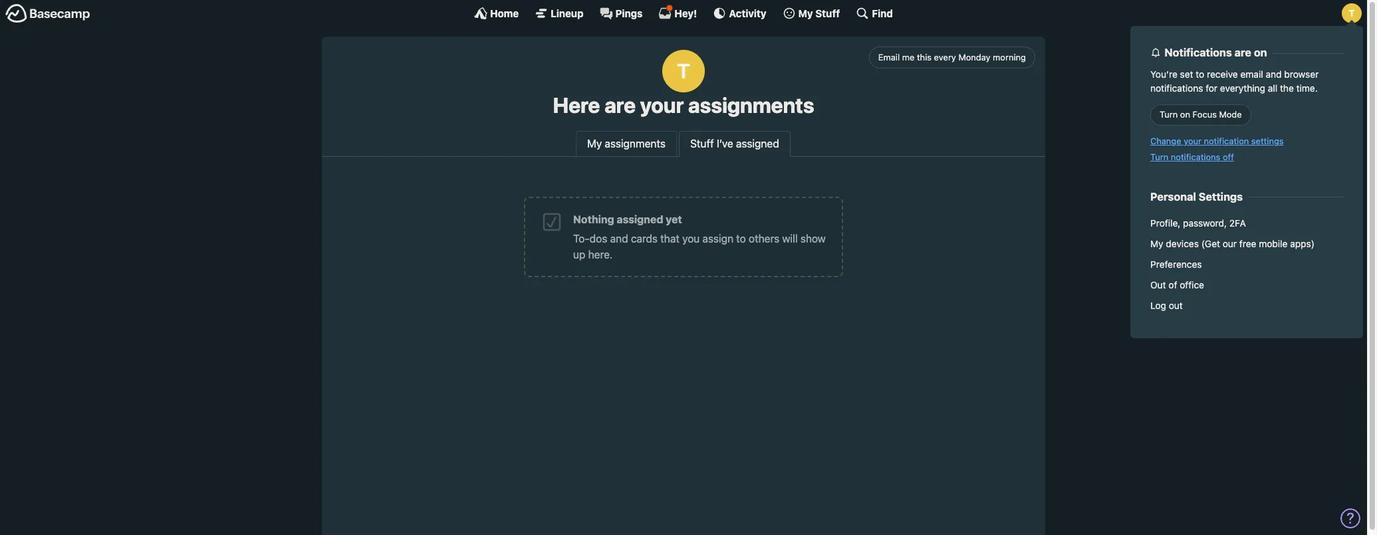 Task type: locate. For each thing, give the bounding box(es) containing it.
settings
[[1252, 136, 1284, 147]]

are up my assignments 'link'
[[605, 92, 636, 118]]

0 horizontal spatial your
[[640, 92, 684, 118]]

on
[[1255, 46, 1268, 59], [1181, 109, 1191, 120]]

personal settings
[[1151, 191, 1244, 203]]

assignments up stuff i've assigned
[[689, 92, 815, 118]]

my stuff
[[799, 7, 841, 19]]

pings button
[[600, 7, 643, 20]]

notifications are on
[[1165, 46, 1268, 59]]

0 horizontal spatial assignments
[[605, 138, 666, 150]]

1 vertical spatial on
[[1181, 109, 1191, 120]]

turn on focus mode button
[[1151, 104, 1252, 126]]

stuff left i've
[[691, 138, 714, 150]]

turn up change
[[1160, 109, 1178, 120]]

out
[[1151, 280, 1167, 291]]

assignments
[[689, 92, 815, 118], [605, 138, 666, 150]]

out of office link
[[1144, 275, 1351, 295]]

email me this every monday morning button
[[870, 47, 1036, 68]]

1 vertical spatial assigned
[[617, 214, 664, 226]]

0 vertical spatial stuff
[[816, 7, 841, 19]]

notifications inside you're set to receive     email and browser notifications for     everything     all the time.
[[1151, 82, 1204, 94]]

turn
[[1160, 109, 1178, 120], [1151, 152, 1169, 162]]

0 horizontal spatial on
[[1181, 109, 1191, 120]]

0 horizontal spatial stuff
[[691, 138, 714, 150]]

turn notifications off link
[[1151, 152, 1235, 162]]

stuff
[[816, 7, 841, 19], [691, 138, 714, 150]]

to-
[[574, 233, 590, 245]]

1 vertical spatial your
[[1184, 136, 1202, 147]]

0 horizontal spatial assigned
[[617, 214, 664, 226]]

are
[[1235, 46, 1252, 59], [605, 92, 636, 118]]

time.
[[1297, 82, 1319, 94]]

and right dos
[[610, 233, 628, 245]]

1 vertical spatial turn
[[1151, 152, 1169, 162]]

notifications
[[1165, 46, 1233, 59]]

settings
[[1199, 191, 1244, 203]]

notifications down set
[[1151, 82, 1204, 94]]

assigned up cards at the top of the page
[[617, 214, 664, 226]]

1 horizontal spatial assignments
[[689, 92, 815, 118]]

and inside to-dos and cards that you assign to others will show up here.
[[610, 233, 628, 245]]

assigned
[[736, 138, 780, 150], [617, 214, 664, 226]]

off
[[1224, 152, 1235, 162]]

main element
[[0, 0, 1368, 339]]

are up email
[[1235, 46, 1252, 59]]

0 vertical spatial on
[[1255, 46, 1268, 59]]

0 horizontal spatial my
[[588, 138, 602, 150]]

morning
[[993, 52, 1027, 62]]

1 vertical spatial my
[[588, 138, 602, 150]]

profile, password, 2fa
[[1151, 218, 1247, 229]]

assigned right i've
[[736, 138, 780, 150]]

my down "here"
[[588, 138, 602, 150]]

lineup
[[551, 7, 584, 19]]

your
[[640, 92, 684, 118], [1184, 136, 1202, 147]]

my right activity on the top right of the page
[[799, 7, 813, 19]]

out
[[1170, 300, 1184, 311]]

to left others
[[737, 233, 746, 245]]

tara image
[[1343, 3, 1363, 23]]

1 horizontal spatial are
[[1235, 46, 1252, 59]]

1 horizontal spatial on
[[1255, 46, 1268, 59]]

and up all
[[1266, 68, 1282, 80]]

turn on focus mode
[[1160, 109, 1243, 120]]

find button
[[857, 7, 893, 20]]

to inside to-dos and cards that you assign to others will show up here.
[[737, 233, 746, 245]]

stuff i've assigned
[[691, 138, 780, 150]]

0 horizontal spatial and
[[610, 233, 628, 245]]

to-dos and cards that you assign to others will show up here.
[[574, 233, 826, 261]]

0 vertical spatial turn
[[1160, 109, 1178, 120]]

activity link
[[713, 7, 767, 20]]

2 horizontal spatial my
[[1151, 238, 1164, 250]]

change your notification settings link
[[1151, 136, 1284, 147]]

1 vertical spatial are
[[605, 92, 636, 118]]

assignments down here are your assignments
[[605, 138, 666, 150]]

1 vertical spatial and
[[610, 233, 628, 245]]

0 horizontal spatial to
[[737, 233, 746, 245]]

1 horizontal spatial stuff
[[816, 7, 841, 19]]

free
[[1240, 238, 1257, 250]]

0 vertical spatial assigned
[[736, 138, 780, 150]]

0 vertical spatial my
[[799, 7, 813, 19]]

stuff left find popup button at top right
[[816, 7, 841, 19]]

preferences
[[1151, 259, 1203, 270]]

to right set
[[1197, 68, 1205, 80]]

others
[[749, 233, 780, 245]]

here
[[553, 92, 600, 118]]

0 vertical spatial are
[[1235, 46, 1252, 59]]

your up turn notifications off link
[[1184, 136, 1202, 147]]

1 vertical spatial to
[[737, 233, 746, 245]]

my inside dropdown button
[[799, 7, 813, 19]]

nothing assigned yet
[[574, 214, 682, 226]]

1 horizontal spatial your
[[1184, 136, 1202, 147]]

find
[[873, 7, 893, 19]]

browser
[[1285, 68, 1320, 80]]

log
[[1151, 300, 1167, 311]]

on left focus
[[1181, 109, 1191, 120]]

this
[[918, 52, 932, 62]]

1 vertical spatial assignments
[[605, 138, 666, 150]]

are inside main element
[[1235, 46, 1252, 59]]

on up email
[[1255, 46, 1268, 59]]

turn down change
[[1151, 152, 1169, 162]]

you're set to receive     email and browser notifications for     everything     all the time.
[[1151, 68, 1320, 94]]

for
[[1206, 82, 1218, 94]]

1 horizontal spatial to
[[1197, 68, 1205, 80]]

notifications down change your notification settings link in the right of the page
[[1172, 152, 1221, 162]]

1 horizontal spatial my
[[799, 7, 813, 19]]

i've
[[717, 138, 734, 150]]

my inside 'link'
[[588, 138, 602, 150]]

lineup link
[[535, 7, 584, 20]]

0 horizontal spatial are
[[605, 92, 636, 118]]

your up my assignments 'link'
[[640, 92, 684, 118]]

to
[[1197, 68, 1205, 80], [737, 233, 746, 245]]

1 vertical spatial stuff
[[691, 138, 714, 150]]

0 vertical spatial and
[[1266, 68, 1282, 80]]

my down profile,
[[1151, 238, 1164, 250]]

office
[[1180, 280, 1205, 291]]

1 vertical spatial notifications
[[1172, 152, 1221, 162]]

0 vertical spatial your
[[640, 92, 684, 118]]

notifications
[[1151, 82, 1204, 94], [1172, 152, 1221, 162]]

assign
[[703, 233, 734, 245]]

password,
[[1184, 218, 1228, 229]]

to inside you're set to receive     email and browser notifications for     everything     all the time.
[[1197, 68, 1205, 80]]

on inside button
[[1181, 109, 1191, 120]]

yet
[[666, 214, 682, 226]]

monday
[[959, 52, 991, 62]]

change your notification settings turn notifications off
[[1151, 136, 1284, 162]]

1 horizontal spatial and
[[1266, 68, 1282, 80]]

and
[[1266, 68, 1282, 80], [610, 233, 628, 245]]

0 vertical spatial to
[[1197, 68, 1205, 80]]

0 vertical spatial notifications
[[1151, 82, 1204, 94]]



Task type: describe. For each thing, give the bounding box(es) containing it.
me
[[903, 52, 915, 62]]

everything
[[1221, 82, 1266, 94]]

hey!
[[675, 7, 698, 19]]

you're
[[1151, 68, 1178, 80]]

pings
[[616, 7, 643, 19]]

assignments inside 'link'
[[605, 138, 666, 150]]

hey! button
[[659, 5, 698, 20]]

my assignments link
[[576, 131, 677, 156]]

cards
[[631, 233, 658, 245]]

of
[[1169, 280, 1178, 291]]

focus
[[1193, 109, 1218, 120]]

are for your
[[605, 92, 636, 118]]

tara image
[[663, 50, 705, 92]]

all
[[1269, 82, 1278, 94]]

the
[[1281, 82, 1295, 94]]

my assignments
[[588, 138, 666, 150]]

receive
[[1208, 68, 1239, 80]]

0 vertical spatial assignments
[[689, 92, 815, 118]]

every
[[935, 52, 957, 62]]

notification
[[1205, 136, 1250, 147]]

2fa
[[1230, 218, 1247, 229]]

preferences link
[[1144, 254, 1351, 275]]

apps)
[[1291, 238, 1315, 250]]

your inside change your notification settings turn notifications off
[[1184, 136, 1202, 147]]

that
[[661, 233, 680, 245]]

and inside you're set to receive     email and browser notifications for     everything     all the time.
[[1266, 68, 1282, 80]]

switch accounts image
[[5, 3, 90, 24]]

turn inside button
[[1160, 109, 1178, 120]]

turn inside change your notification settings turn notifications off
[[1151, 152, 1169, 162]]

here are your assignments
[[553, 92, 815, 118]]

stuff i've assigned link
[[679, 131, 791, 158]]

stuff inside my stuff dropdown button
[[816, 7, 841, 19]]

log out
[[1151, 300, 1184, 311]]

dos
[[590, 233, 608, 245]]

my for my stuff
[[799, 7, 813, 19]]

out of office
[[1151, 280, 1205, 291]]

nothing
[[574, 214, 615, 226]]

my devices (get our free mobile apps)
[[1151, 238, 1315, 250]]

1 horizontal spatial assigned
[[736, 138, 780, 150]]

personal
[[1151, 191, 1197, 203]]

are for on
[[1235, 46, 1252, 59]]

you
[[683, 233, 700, 245]]

profile,
[[1151, 218, 1181, 229]]

mobile
[[1260, 238, 1288, 250]]

email me this every monday morning
[[879, 52, 1027, 62]]

devices
[[1167, 238, 1200, 250]]

(get
[[1202, 238, 1221, 250]]

notifications inside change your notification settings turn notifications off
[[1172, 152, 1221, 162]]

2 vertical spatial my
[[1151, 238, 1164, 250]]

my for my assignments
[[588, 138, 602, 150]]

home link
[[474, 7, 519, 20]]

here.
[[589, 249, 613, 261]]

email
[[1241, 68, 1264, 80]]

home
[[490, 7, 519, 19]]

activity
[[729, 7, 767, 19]]

change
[[1151, 136, 1182, 147]]

will
[[783, 233, 798, 245]]

profile, password, 2fa link
[[1144, 213, 1351, 234]]

mode
[[1220, 109, 1243, 120]]

up
[[574, 249, 586, 261]]

show
[[801, 233, 826, 245]]

our
[[1223, 238, 1238, 250]]

log out link
[[1144, 295, 1351, 316]]

set
[[1181, 68, 1194, 80]]

email
[[879, 52, 900, 62]]

my stuff button
[[783, 7, 841, 20]]



Task type: vqa. For each thing, say whether or not it's contained in the screenshot.
your inside Change your notification settings Turn notifications off
yes



